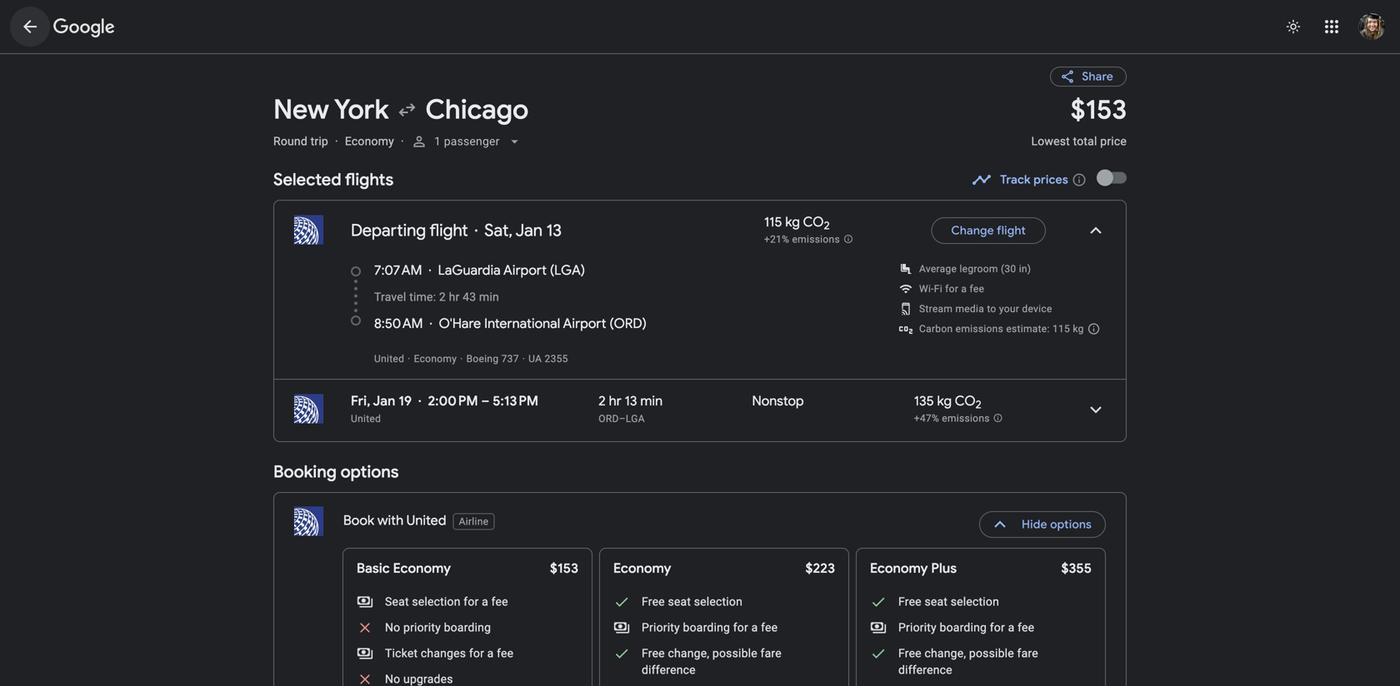 Task type: locate. For each thing, give the bounding box(es) containing it.
Departure time: 2:00 PM. text field
[[428, 393, 478, 410]]

united down 8:50 am
[[374, 353, 404, 365]]

difference
[[642, 664, 696, 678], [899, 664, 953, 678]]

1 vertical spatial 115
[[1053, 323, 1070, 335]]

1 seat from the left
[[668, 596, 691, 609]]

priority boarding for a fee
[[642, 621, 778, 635], [899, 621, 1035, 635]]

1 horizontal spatial free seat selection
[[899, 596, 1000, 609]]

emissions down the 135 kg co 2
[[942, 413, 990, 425]]

go back image
[[20, 17, 40, 37]]

0 vertical spatial emissions
[[792, 234, 840, 246]]

list containing departing flight
[[274, 201, 1126, 442]]

flight up (30
[[997, 223, 1026, 238]]

hide
[[1022, 518, 1048, 533]]

kg up +21% emissions
[[786, 214, 800, 231]]

boarding for economy
[[683, 621, 730, 635]]

1 horizontal spatial free change, possible fare difference
[[899, 647, 1039, 678]]

0 horizontal spatial seat
[[668, 596, 691, 609]]

chicago
[[426, 93, 529, 127]]

1 horizontal spatial –
[[619, 413, 626, 425]]

737
[[502, 353, 519, 365]]

2 up +47% emissions
[[976, 398, 982, 412]]

co up +21% emissions
[[803, 214, 824, 231]]

3 selection from the left
[[951, 596, 1000, 609]]

jan right sat,
[[516, 220, 543, 241]]

hr left 43
[[449, 291, 460, 304]]

kg up +47% emissions
[[937, 393, 952, 410]]

in)
[[1019, 263, 1031, 275]]

kg inside the 135 kg co 2
[[937, 393, 952, 410]]

fare for $223
[[761, 647, 782, 661]]

1 horizontal spatial airport
[[563, 316, 607, 333]]

possible
[[713, 647, 758, 661], [969, 647, 1014, 661]]

0 vertical spatial united
[[374, 353, 404, 365]]

 image
[[335, 135, 338, 148], [401, 135, 404, 148], [475, 221, 478, 241], [522, 353, 525, 365]]

2 change, from the left
[[925, 647, 966, 661]]

co up +47% emissions
[[955, 393, 976, 410]]

device
[[1022, 303, 1053, 315]]

a
[[962, 283, 967, 295], [482, 596, 488, 609], [752, 621, 758, 635], [1008, 621, 1015, 635], [487, 647, 494, 661]]

0 horizontal spatial boarding
[[444, 621, 491, 635]]

– left arrival time: 5:13 pm. text field at the bottom left of page
[[481, 393, 490, 410]]

flight for departing flight
[[430, 220, 468, 241]]

average
[[919, 263, 957, 275]]

kg for 115 kg co
[[786, 214, 800, 231]]

selection
[[412, 596, 461, 609], [694, 596, 743, 609], [951, 596, 1000, 609]]

york
[[334, 93, 389, 127]]

ticket changes for a fee
[[385, 647, 514, 661]]

0 horizontal spatial change,
[[668, 647, 710, 661]]

united
[[374, 353, 404, 365], [351, 413, 381, 425], [407, 513, 446, 530]]

a inside list
[[962, 283, 967, 295]]

2
[[824, 219, 830, 233], [439, 291, 446, 304], [599, 393, 606, 410], [976, 398, 982, 412]]

departing
[[351, 220, 426, 241]]

1 vertical spatial jan
[[373, 393, 396, 410]]

1 horizontal spatial priority
[[899, 621, 937, 635]]

free seat selection for economy
[[642, 596, 743, 609]]

1 vertical spatial united
[[351, 413, 381, 425]]

loading results progress bar
[[0, 53, 1400, 57]]

0 horizontal spatial min
[[479, 291, 499, 304]]

0 vertical spatial options
[[341, 462, 399, 483]]

fare
[[761, 647, 782, 661], [1017, 647, 1039, 661]]

1 passenger
[[434, 135, 500, 148]]

1 horizontal spatial $153
[[1071, 93, 1127, 127]]

difference for economy plus
[[899, 664, 953, 678]]

departing flight
[[351, 220, 468, 241]]

0 horizontal spatial priority boarding for a fee
[[642, 621, 778, 635]]

2 vertical spatial kg
[[937, 393, 952, 410]]

115 up the +21%
[[764, 214, 782, 231]]

2 fare from the left
[[1017, 647, 1039, 661]]

1 vertical spatial options
[[1050, 518, 1092, 533]]

2 free change, possible fare difference from the left
[[899, 647, 1039, 678]]

for inside list
[[945, 283, 959, 295]]

kg
[[786, 214, 800, 231], [1073, 323, 1084, 335], [937, 393, 952, 410]]

2 right time: on the top left of the page
[[439, 291, 446, 304]]

13
[[547, 220, 562, 241], [625, 393, 637, 410]]

2 possible from the left
[[969, 647, 1014, 661]]

1 vertical spatial –
[[619, 413, 626, 425]]

co for 135 kg co
[[955, 393, 976, 410]]

0 vertical spatial hr
[[449, 291, 460, 304]]

flight inside button
[[997, 223, 1026, 238]]

economy plus
[[870, 561, 957, 578]]

min right 43
[[479, 291, 499, 304]]

$153
[[1071, 93, 1127, 127], [550, 561, 579, 578]]

time:
[[409, 291, 436, 304]]

airport left (ord)
[[563, 316, 607, 333]]

13 for hr
[[625, 393, 637, 410]]

share button
[[1051, 67, 1127, 87]]

co inside 115 kg co 2
[[803, 214, 824, 231]]

sat, jan 13
[[485, 220, 562, 241]]

emissions for 135 kg co
[[942, 413, 990, 425]]

airport down sat, jan 13
[[504, 262, 547, 279]]

possible for economy plus
[[969, 647, 1014, 661]]

boeing 737
[[467, 353, 519, 365]]

return flight on friday, january 19. leaves o'hare international airport at 2:00 pm on friday, january 19 and arrives at laguardia airport at 5:13 pm on friday, january 19. element
[[351, 393, 539, 410]]

115 right estimate:
[[1053, 323, 1070, 335]]

priority
[[403, 621, 441, 635]]

13 for jan
[[547, 220, 562, 241]]

0 horizontal spatial 115
[[764, 214, 782, 231]]

1 vertical spatial co
[[955, 393, 976, 410]]

change appearance image
[[1274, 7, 1314, 47]]

co inside the 135 kg co 2
[[955, 393, 976, 410]]

main content
[[273, 53, 1127, 687]]

1 horizontal spatial fare
[[1017, 647, 1039, 661]]

1 horizontal spatial 13
[[625, 393, 637, 410]]

1 horizontal spatial hr
[[609, 393, 622, 410]]

153 us dollars element
[[1071, 93, 1127, 127]]

13 inside 2 hr 13 min ord – lga
[[625, 393, 637, 410]]

2 horizontal spatial kg
[[1073, 323, 1084, 335]]

1 difference from the left
[[642, 664, 696, 678]]

total duration 2 hr 13 min. element
[[599, 393, 752, 413]]

 image right 737
[[522, 353, 525, 365]]

basic
[[357, 561, 390, 578]]

2 boarding from the left
[[683, 621, 730, 635]]

2 difference from the left
[[899, 664, 953, 678]]

1 horizontal spatial selection
[[694, 596, 743, 609]]

1 vertical spatial min
[[640, 393, 663, 410]]

115
[[764, 214, 782, 231], [1053, 323, 1070, 335]]

0 horizontal spatial jan
[[373, 393, 396, 410]]

min
[[479, 291, 499, 304], [640, 393, 663, 410]]

priority
[[642, 621, 680, 635], [899, 621, 937, 635]]

options inside 'dropdown button'
[[1050, 518, 1092, 533]]

7:07 am
[[374, 262, 422, 279]]

wi-
[[919, 283, 934, 295]]

hr up ord
[[609, 393, 622, 410]]

nonstop
[[752, 393, 804, 410]]

+21%
[[764, 234, 790, 246]]

emissions down 115 kg co 2
[[792, 234, 840, 246]]

3 boarding from the left
[[940, 621, 987, 635]]

none text field containing $153
[[1032, 93, 1127, 163]]

0 vertical spatial 13
[[547, 220, 562, 241]]

1 horizontal spatial difference
[[899, 664, 953, 678]]

1 vertical spatial $153
[[550, 561, 579, 578]]

 image left 1
[[401, 135, 404, 148]]

track prices
[[1001, 173, 1069, 188]]

0 horizontal spatial 13
[[547, 220, 562, 241]]

airline
[[459, 516, 489, 528]]

0 horizontal spatial fare
[[761, 647, 782, 661]]

seat
[[668, 596, 691, 609], [925, 596, 948, 609]]

0 horizontal spatial options
[[341, 462, 399, 483]]

0 horizontal spatial selection
[[412, 596, 461, 609]]

1 horizontal spatial flight
[[997, 223, 1026, 238]]

13 up lga
[[625, 393, 637, 410]]

change,
[[668, 647, 710, 661], [925, 647, 966, 661]]

airport
[[504, 262, 547, 279], [563, 316, 607, 333]]

13 up '(lga)' on the left of the page
[[547, 220, 562, 241]]

1 vertical spatial hr
[[609, 393, 622, 410]]

no priority boarding
[[385, 621, 491, 635]]

new york
[[273, 93, 389, 127]]

trip
[[311, 135, 328, 148]]

1 horizontal spatial min
[[640, 393, 663, 410]]

None text field
[[1032, 93, 1127, 163]]

1 horizontal spatial co
[[955, 393, 976, 410]]

0 horizontal spatial $153
[[550, 561, 579, 578]]

no
[[385, 621, 400, 635]]

round
[[273, 135, 308, 148]]

1 horizontal spatial options
[[1050, 518, 1092, 533]]

min up lga
[[640, 393, 663, 410]]

$153 for $153 lowest total price
[[1071, 93, 1127, 127]]

0 vertical spatial –
[[481, 393, 490, 410]]

1 horizontal spatial boarding
[[683, 621, 730, 635]]

kg right estimate:
[[1073, 323, 1084, 335]]

options for booking options
[[341, 462, 399, 483]]

2 vertical spatial emissions
[[942, 413, 990, 425]]

economy inside list
[[414, 353, 457, 365]]

1 vertical spatial emissions
[[956, 323, 1004, 335]]

laguardia airport (lga)
[[438, 262, 585, 279]]

2 priority boarding for a fee from the left
[[899, 621, 1035, 635]]

options right "hide"
[[1050, 518, 1092, 533]]

wi-fi for a fee
[[919, 283, 985, 295]]

2 up ord
[[599, 393, 606, 410]]

1 priority boarding for a fee from the left
[[642, 621, 778, 635]]

laguardia
[[438, 262, 501, 279]]

jan left 19
[[373, 393, 396, 410]]

kg inside 115 kg co 2
[[786, 214, 800, 231]]

1 free seat selection from the left
[[642, 596, 743, 609]]

1 possible from the left
[[713, 647, 758, 661]]

1 horizontal spatial kg
[[937, 393, 952, 410]]

1 free change, possible fare difference from the left
[[642, 647, 782, 678]]

emissions down stream media to your device
[[956, 323, 1004, 335]]

0 horizontal spatial priority
[[642, 621, 680, 635]]

fri, jan 19
[[351, 393, 412, 410]]

0 horizontal spatial free seat selection
[[642, 596, 743, 609]]

united down fri, at bottom
[[351, 413, 381, 425]]

1 passenger button
[[404, 122, 530, 162]]

1 horizontal spatial 115
[[1053, 323, 1070, 335]]

united right with
[[407, 513, 446, 530]]

hr
[[449, 291, 460, 304], [609, 393, 622, 410]]

2 hr 13 min ord – lga
[[599, 393, 663, 425]]

1 vertical spatial 13
[[625, 393, 637, 410]]

0 vertical spatial 115
[[764, 214, 782, 231]]

o'hare international airport (ord)
[[439, 316, 647, 333]]

1 fare from the left
[[761, 647, 782, 661]]

1 horizontal spatial priority boarding for a fee
[[899, 621, 1035, 635]]

0 vertical spatial kg
[[786, 214, 800, 231]]

booking options
[[273, 462, 399, 483]]

0 horizontal spatial difference
[[642, 664, 696, 678]]

free seat selection
[[642, 596, 743, 609], [899, 596, 1000, 609]]

stream
[[919, 303, 953, 315]]

1 change, from the left
[[668, 647, 710, 661]]

$153 inside $153 lowest total price
[[1071, 93, 1127, 127]]

change flight button
[[931, 211, 1046, 251]]

0 vertical spatial min
[[479, 291, 499, 304]]

0 horizontal spatial airport
[[504, 262, 547, 279]]

2 up +21% emissions
[[824, 219, 830, 233]]

carbon emissions estimate: 115 kg
[[919, 323, 1084, 335]]

lowest
[[1032, 135, 1070, 148]]

kg for 135 kg co
[[937, 393, 952, 410]]

fee
[[970, 283, 985, 295], [492, 596, 508, 609], [761, 621, 778, 635], [1018, 621, 1035, 635], [497, 647, 514, 661]]

1 vertical spatial airport
[[563, 316, 607, 333]]

options up book
[[341, 462, 399, 483]]

+21% emissions
[[764, 234, 840, 246]]

0 vertical spatial co
[[803, 214, 824, 231]]

1 priority from the left
[[642, 621, 680, 635]]

main content containing new york
[[273, 53, 1127, 687]]

priority boarding for a fee for economy
[[642, 621, 778, 635]]

0 horizontal spatial flight
[[430, 220, 468, 241]]

flight up laguardia
[[430, 220, 468, 241]]

2 priority from the left
[[899, 621, 937, 635]]

0 horizontal spatial possible
[[713, 647, 758, 661]]

co
[[803, 214, 824, 231], [955, 393, 976, 410]]

1 horizontal spatial seat
[[925, 596, 948, 609]]

2 selection from the left
[[694, 596, 743, 609]]

1 horizontal spatial jan
[[516, 220, 543, 241]]

– down total duration 2 hr 13 min. element
[[619, 413, 626, 425]]

2 horizontal spatial selection
[[951, 596, 1000, 609]]

nonstop flight. element
[[752, 393, 804, 413]]

jan
[[516, 220, 543, 241], [373, 393, 396, 410]]

0 horizontal spatial kg
[[786, 214, 800, 231]]

2 seat from the left
[[925, 596, 948, 609]]

0 vertical spatial jan
[[516, 220, 543, 241]]

2 horizontal spatial boarding
[[940, 621, 987, 635]]

1 horizontal spatial change,
[[925, 647, 966, 661]]

price
[[1101, 135, 1127, 148]]

0 vertical spatial $153
[[1071, 93, 1127, 127]]

2 free seat selection from the left
[[899, 596, 1000, 609]]

Departure time: 7:07 AM. text field
[[374, 262, 422, 279]]

0 horizontal spatial free change, possible fare difference
[[642, 647, 782, 678]]

1 horizontal spatial possible
[[969, 647, 1014, 661]]

list
[[274, 201, 1126, 442]]

0 horizontal spatial co
[[803, 214, 824, 231]]

for
[[945, 283, 959, 295], [464, 596, 479, 609], [733, 621, 749, 635], [990, 621, 1005, 635], [469, 647, 484, 661]]



Task type: describe. For each thing, give the bounding box(es) containing it.
jan for fri,
[[373, 393, 396, 410]]

boarding for economy plus
[[940, 621, 987, 635]]

emissions for 115 kg co
[[792, 234, 840, 246]]

co for 115 kg co
[[803, 214, 824, 231]]

seat selection for a fee
[[385, 596, 508, 609]]

1 selection from the left
[[412, 596, 461, 609]]

0 horizontal spatial hr
[[449, 291, 460, 304]]

difference for economy
[[642, 664, 696, 678]]

share
[[1082, 69, 1114, 84]]

 image left sat,
[[475, 221, 478, 241]]

international
[[484, 316, 560, 333]]

carbon
[[919, 323, 953, 335]]

2:00 pm – 5:13 pm
[[428, 393, 539, 410]]

total
[[1073, 135, 1098, 148]]

ord
[[599, 413, 619, 425]]

min inside 2 hr 13 min ord – lga
[[640, 393, 663, 410]]

$223
[[806, 561, 835, 578]]

new
[[273, 93, 329, 127]]

sat,
[[485, 220, 513, 241]]

seat for economy plus
[[925, 596, 948, 609]]

book with united
[[343, 513, 446, 530]]

priority for economy plus
[[899, 621, 937, 635]]

your
[[999, 303, 1020, 315]]

New York to Chicago and back text field
[[273, 93, 1012, 127]]

passenger
[[444, 135, 500, 148]]

Arrival time: 8:50 AM. text field
[[374, 316, 423, 333]]

booking
[[273, 462, 337, 483]]

0 horizontal spatial –
[[481, 393, 490, 410]]

prices
[[1034, 173, 1069, 188]]

stream media to your device
[[919, 303, 1053, 315]]

possible for economy
[[713, 647, 758, 661]]

ticket
[[385, 647, 418, 661]]

with
[[378, 513, 404, 530]]

travel
[[374, 291, 406, 304]]

learn more about tracked prices image
[[1072, 173, 1087, 188]]

2:00 pm
[[428, 393, 478, 410]]

free change, possible fare difference for economy
[[642, 647, 782, 678]]

plus
[[931, 561, 957, 578]]

135 kg co 2
[[914, 393, 982, 412]]

(ord)
[[610, 316, 647, 333]]

1 vertical spatial kg
[[1073, 323, 1084, 335]]

change
[[951, 223, 994, 238]]

selected
[[273, 169, 341, 190]]

seat for economy
[[668, 596, 691, 609]]

1
[[434, 135, 441, 148]]

changes
[[421, 647, 466, 661]]

+47% emissions
[[914, 413, 990, 425]]

book
[[343, 513, 374, 530]]

to
[[987, 303, 997, 315]]

8:50 am
[[374, 316, 423, 333]]

5:13 pm
[[493, 393, 539, 410]]

0 vertical spatial airport
[[504, 262, 547, 279]]

track
[[1001, 173, 1031, 188]]

2 vertical spatial united
[[407, 513, 446, 530]]

selection for economy plus
[[951, 596, 1000, 609]]

change, for economy
[[668, 647, 710, 661]]

 image right the trip
[[335, 135, 338, 148]]

basic economy
[[357, 561, 451, 578]]

priority boarding for a fee for economy plus
[[899, 621, 1035, 635]]

flight details. return flight on friday, january 19. leaves o'hare international airport at 2:00 pm on friday, january 19 and arrives at laguardia airport at 5:13 pm on friday, january 19. image
[[1076, 390, 1116, 430]]

19
[[399, 393, 412, 410]]

hr inside 2 hr 13 min ord – lga
[[609, 393, 622, 410]]

1 boarding from the left
[[444, 621, 491, 635]]

change, for economy plus
[[925, 647, 966, 661]]

lga
[[626, 413, 645, 425]]

135
[[914, 393, 934, 410]]

$153 lowest total price
[[1032, 93, 1127, 148]]

+47%
[[914, 413, 940, 425]]

round trip
[[273, 135, 328, 148]]

115 inside 115 kg co 2
[[764, 214, 782, 231]]

hide options
[[1022, 518, 1092, 533]]

average legroom (30 in)
[[919, 263, 1031, 275]]

options for hide options
[[1050, 518, 1092, 533]]

selection for economy
[[694, 596, 743, 609]]

Arrival time: 5:13 PM. text field
[[493, 393, 539, 410]]

ua 2355
[[529, 353, 568, 365]]

hide options button
[[979, 505, 1106, 545]]

– inside 2 hr 13 min ord – lga
[[619, 413, 626, 425]]

$355
[[1062, 561, 1092, 578]]

115 kg co 2
[[764, 214, 830, 233]]

jan for sat,
[[516, 220, 543, 241]]

flight for change flight
[[997, 223, 1026, 238]]

legroom
[[960, 263, 998, 275]]

free seat selection for economy plus
[[899, 596, 1000, 609]]

boeing
[[467, 353, 499, 365]]

estimate:
[[1006, 323, 1050, 335]]

fare for $355
[[1017, 647, 1039, 661]]

seat
[[385, 596, 409, 609]]

selected flights
[[273, 169, 394, 190]]

o'hare
[[439, 316, 481, 333]]

43
[[463, 291, 476, 304]]

(lga)
[[550, 262, 585, 279]]

2 inside 2 hr 13 min ord – lga
[[599, 393, 606, 410]]

fee inside list
[[970, 283, 985, 295]]

fri,
[[351, 393, 371, 410]]

$153 for $153
[[550, 561, 579, 578]]

2 inside 115 kg co 2
[[824, 219, 830, 233]]

(30
[[1001, 263, 1017, 275]]

2 inside the 135 kg co 2
[[976, 398, 982, 412]]

flights
[[345, 169, 394, 190]]

fi
[[934, 283, 943, 295]]

priority for economy
[[642, 621, 680, 635]]

change flight
[[951, 223, 1026, 238]]

free change, possible fare difference for economy plus
[[899, 647, 1039, 678]]

media
[[956, 303, 985, 315]]

carbon emissions estimate: 115 kilograms element
[[919, 323, 1084, 335]]

travel time: 2 hr 43 min
[[374, 291, 499, 304]]



Task type: vqa. For each thing, say whether or not it's contained in the screenshot.
777 Us Dollars text box
no



